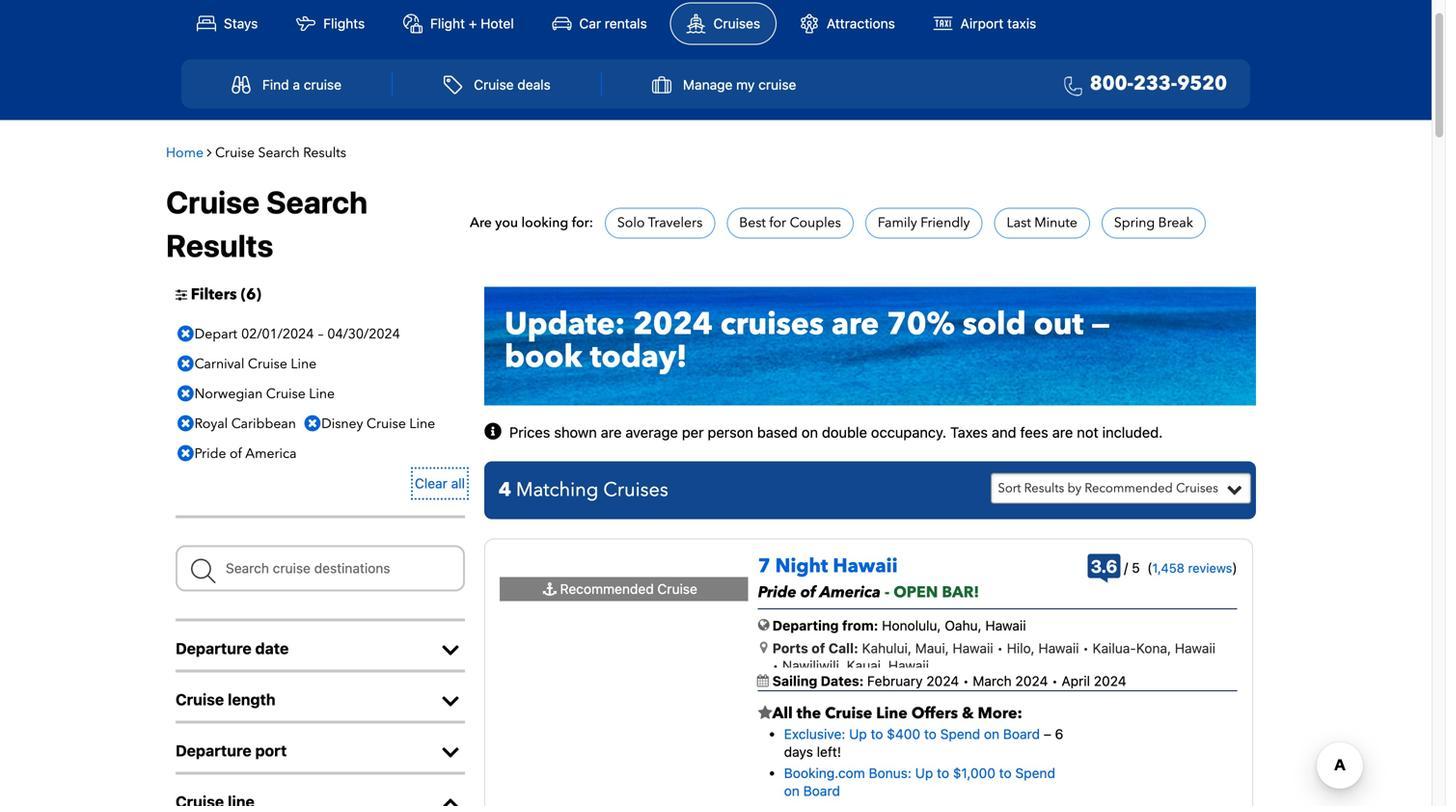 Task type: locate. For each thing, give the bounding box(es) containing it.
chevron down image for departure date
[[436, 641, 465, 660]]

star image
[[758, 697, 773, 712]]

2 horizontal spatial results
[[1024, 480, 1065, 497]]

0 horizontal spatial on
[[784, 774, 800, 790]]

march
[[973, 665, 1012, 680]]

filters ( 6 )
[[191, 284, 261, 305]]

results left by
[[1024, 480, 1065, 497]]

2 horizontal spatial cruises
[[1176, 480, 1219, 497]]

flight + hotel
[[430, 16, 514, 31]]

6 inside the – 6 days left!
[[1055, 718, 1064, 733]]

spend inside booking.com bonus: up to $1,000 to spend on board
[[1016, 757, 1056, 772]]

cruises down average
[[603, 477, 669, 504]]

fees
[[1020, 424, 1049, 441]]

( right 5
[[1148, 560, 1153, 576]]

nawiliwili,
[[783, 658, 843, 674]]

and
[[992, 424, 1017, 441]]

a
[[293, 77, 300, 93]]

4
[[499, 477, 511, 504]]

spend right $1,000 in the right of the page
[[1016, 757, 1056, 772]]

america down the caribbean at left bottom
[[245, 445, 297, 463]]

cruises inside cruises link
[[714, 16, 761, 31]]

all
[[773, 694, 793, 715]]

1 vertical spatial pride
[[758, 582, 797, 603]]

times circle image
[[173, 350, 199, 378], [173, 380, 199, 408], [173, 410, 199, 438], [173, 440, 199, 468]]

times circle image down royal
[[173, 440, 199, 468]]

1 horizontal spatial up
[[915, 757, 933, 772]]

hawaii down oahu,
[[953, 641, 994, 656]]

– down the february 2024 • march 2024 • april 2024
[[1044, 718, 1052, 733]]

line for norwegian cruise line
[[309, 385, 335, 403]]

are
[[832, 303, 879, 345], [601, 424, 622, 441], [1052, 424, 1073, 441]]

0 horizontal spatial times circle image
[[173, 320, 199, 348]]

6 right filters
[[246, 284, 256, 305]]

kahului,
[[862, 641, 912, 656]]

0 horizontal spatial –
[[318, 325, 323, 343]]

line up disney
[[309, 385, 335, 403]]

0 horizontal spatial are
[[601, 424, 622, 441]]

based
[[757, 424, 798, 441]]

best for couples link
[[739, 214, 841, 232]]

kauai,
[[847, 658, 885, 674]]

recommended right by
[[1085, 480, 1173, 497]]

1,458 reviews link
[[1153, 561, 1233, 575]]

times circle image right the caribbean at left bottom
[[300, 410, 325, 438]]

line for carnival cruise line
[[291, 355, 317, 373]]

cruise search results up filters ( 6 ) on the left of page
[[166, 184, 368, 264]]

travel menu navigation
[[181, 59, 1251, 109]]

airport
[[961, 16, 1004, 31]]

times circle image down sliders icon on the top left
[[173, 320, 199, 348]]

line for disney cruise line
[[409, 415, 435, 433]]

2 cruise from the left
[[759, 77, 797, 93]]

4 times circle image from the top
[[173, 440, 199, 468]]

1 horizontal spatial 6
[[1055, 718, 1064, 733]]

cruise search results down "find"
[[215, 144, 346, 162]]

line up $400
[[876, 694, 908, 715]]

0 vertical spatial of
[[230, 445, 242, 463]]

0 horizontal spatial results
[[166, 227, 273, 264]]

are left not
[[1052, 424, 1073, 441]]

233-
[[1134, 70, 1178, 97]]

1 vertical spatial board
[[803, 774, 840, 790]]

recommended
[[1085, 480, 1173, 497], [560, 582, 654, 598]]

up right exclusive:
[[849, 718, 867, 733]]

$1,000
[[953, 757, 996, 772]]

70%
[[887, 303, 955, 345]]

1 horizontal spatial cruises
[[714, 16, 761, 31]]

family friendly
[[878, 214, 970, 232]]

1 departure from the top
[[176, 640, 252, 658]]

you
[[495, 214, 518, 232]]

up down the – 6 days left!
[[915, 757, 933, 772]]

of inside the 7 night hawaii pride of america - open bar!
[[801, 582, 816, 603]]

1 horizontal spatial pride
[[758, 582, 797, 603]]

board down more:
[[1003, 718, 1040, 733]]

( right filters
[[241, 284, 246, 305]]

1 vertical spatial recommended
[[560, 582, 654, 598]]

cruise for manage my cruise
[[759, 77, 797, 93]]

7
[[758, 553, 771, 580]]

cruises
[[721, 303, 824, 345]]

angle right image
[[207, 146, 212, 159]]

looking
[[522, 214, 569, 232]]

0 vertical spatial (
[[241, 284, 246, 305]]

are you looking for:
[[470, 214, 593, 232]]

3 times circle image from the top
[[173, 410, 199, 438]]

anchor image
[[543, 583, 557, 597]]

kahului, maui, hawaii • hilo, hawaii • kailua-kona, hawaii • nawiliwili, kauai, hawaii
[[773, 641, 1216, 674]]

1 vertical spatial 6
[[1055, 718, 1064, 733]]

of down night
[[801, 582, 816, 603]]

royal
[[195, 415, 228, 433]]

1 horizontal spatial results
[[303, 144, 346, 162]]

cruise deals
[[474, 77, 551, 93]]

$400
[[887, 718, 921, 733]]

for:
[[572, 214, 593, 232]]

1 vertical spatial spend
[[1016, 757, 1056, 772]]

deals
[[518, 77, 551, 93]]

disney
[[321, 415, 363, 433]]

of up the nawiliwili,
[[812, 641, 825, 656]]

1 vertical spatial of
[[801, 582, 816, 603]]

departure down cruise length
[[176, 742, 252, 760]]

on inside booking.com bonus: up to $1,000 to spend on board
[[784, 774, 800, 790]]

search
[[258, 144, 300, 162], [266, 184, 368, 221]]

days
[[784, 735, 813, 751]]

carnival cruise line
[[195, 355, 317, 373]]

0 horizontal spatial (
[[241, 284, 246, 305]]

times circle image down the norwegian
[[173, 410, 199, 438]]

of down royal caribbean link
[[230, 445, 242, 463]]

1 horizontal spatial on
[[802, 424, 818, 441]]

clear
[[415, 476, 448, 491]]

0 horizontal spatial cruise
[[304, 77, 342, 93]]

february
[[867, 665, 923, 680]]

cruise inside find a cruise link
[[304, 77, 342, 93]]

ports of call:
[[773, 641, 859, 656]]

spend down &
[[940, 718, 981, 733]]

1 vertical spatial departure
[[176, 742, 252, 760]]

departing
[[773, 618, 839, 634]]

0 horizontal spatial america
[[245, 445, 297, 463]]

spring break
[[1114, 214, 1194, 232]]

1 chevron down image from the top
[[436, 641, 465, 660]]

1 vertical spatial )
[[1233, 560, 1238, 576]]

2024 inside update: 2024 cruises are 70% sold out — book today!
[[633, 303, 713, 345]]

2 vertical spatial on
[[784, 774, 800, 790]]

1 vertical spatial cruise search results
[[166, 184, 368, 264]]

0 horizontal spatial 6
[[246, 284, 256, 305]]

1 vertical spatial (
[[1148, 560, 1153, 576]]

2 departure from the top
[[176, 742, 252, 760]]

4 chevron down image from the top
[[436, 794, 465, 807]]

home
[[166, 144, 204, 162]]

0 vertical spatial results
[[303, 144, 346, 162]]

times circle image up royal
[[173, 380, 199, 408]]

disney cruise line link
[[300, 410, 441, 438]]

0 vertical spatial board
[[1003, 718, 1040, 733]]

0 horizontal spatial pride
[[195, 445, 226, 463]]

2 times circle image from the top
[[173, 380, 199, 408]]

0 vertical spatial recommended
[[1085, 480, 1173, 497]]

line
[[291, 355, 317, 373], [309, 385, 335, 403], [409, 415, 435, 433], [876, 694, 908, 715]]

are
[[470, 214, 492, 232]]

pride down 7
[[758, 582, 797, 603]]

800-233-9520
[[1090, 70, 1227, 97]]

• up april at right bottom
[[1083, 641, 1089, 656]]

) up 02/01/2024
[[256, 284, 261, 305]]

all
[[451, 476, 465, 491]]

0 vertical spatial pride
[[195, 445, 226, 463]]

shown
[[554, 424, 597, 441]]

sailing
[[773, 665, 818, 680]]

1 horizontal spatial cruise
[[759, 77, 797, 93]]

1 horizontal spatial –
[[1044, 718, 1052, 733]]

) right 1,458
[[1233, 560, 1238, 576]]

0 horizontal spatial spend
[[940, 718, 981, 733]]

3.6 / 5 ( 1,458 reviews )
[[1091, 556, 1238, 577]]

1 vertical spatial results
[[166, 227, 273, 264]]

times circle image for pride
[[173, 440, 199, 468]]

hawaii up the 'hilo,'
[[986, 618, 1026, 634]]

0 horizontal spatial board
[[803, 774, 840, 790]]

family
[[878, 214, 917, 232]]

1 horizontal spatial )
[[1233, 560, 1238, 576]]

airport taxis link
[[918, 4, 1052, 44]]

1 vertical spatial –
[[1044, 718, 1052, 733]]

cruise inside manage my cruise dropdown button
[[759, 77, 797, 93]]

2 chevron down image from the top
[[436, 692, 465, 711]]

04/30/2024
[[327, 325, 400, 343]]

board down booking.com
[[803, 774, 840, 790]]

on for spend
[[784, 774, 800, 790]]

0 horizontal spatial )
[[256, 284, 261, 305]]

–
[[318, 325, 323, 343], [1044, 718, 1052, 733]]

1 vertical spatial up
[[915, 757, 933, 772]]

• left april at right bottom
[[1052, 665, 1058, 680]]

1 horizontal spatial times circle image
[[300, 410, 325, 438]]

honolulu,
[[882, 618, 941, 634]]

taxes
[[951, 424, 988, 441]]

times circle image
[[173, 320, 199, 348], [300, 410, 325, 438]]

0 horizontal spatial up
[[849, 718, 867, 733]]

call:
[[829, 641, 859, 656]]

2 vertical spatial of
[[812, 641, 825, 656]]

results down find a cruise
[[303, 144, 346, 162]]

out
[[1034, 303, 1084, 345]]

1 vertical spatial america
[[820, 582, 881, 603]]

0 vertical spatial up
[[849, 718, 867, 733]]

sold
[[963, 303, 1026, 345]]

9520
[[1178, 70, 1227, 97]]

map marker image
[[760, 641, 768, 655]]

prices
[[509, 424, 550, 441]]

ports
[[773, 641, 808, 656]]

results
[[303, 144, 346, 162], [166, 227, 273, 264], [1024, 480, 1065, 497]]

1 cruise from the left
[[304, 77, 342, 93]]

0 vertical spatial search
[[258, 144, 300, 162]]

royal caribbean link
[[173, 410, 302, 438]]

are left 70% on the right of page
[[832, 303, 879, 345]]

6 down april at right bottom
[[1055, 718, 1064, 733]]

line down depart 02/01/2024 – 04/30/2024
[[291, 355, 317, 373]]

are right shown
[[601, 424, 622, 441]]

None field
[[176, 546, 465, 592]]

hawaii down kahului,
[[889, 658, 929, 674]]

– left 04/30/2024
[[318, 325, 323, 343]]

) inside 3.6 / 5 ( 1,458 reviews )
[[1233, 560, 1238, 576]]

left!
[[817, 735, 841, 751]]

pride down royal
[[195, 445, 226, 463]]

prices shown are average per person based on double occupancy. taxes and fees are not included.
[[509, 424, 1163, 441]]

to right $1,000 in the right of the page
[[999, 757, 1012, 772]]

chevron down image
[[436, 641, 465, 660], [436, 692, 465, 711], [436, 743, 465, 763], [436, 794, 465, 807]]

1 horizontal spatial spend
[[1016, 757, 1056, 772]]

1 horizontal spatial (
[[1148, 560, 1153, 576]]

1 times circle image from the top
[[173, 350, 199, 378]]

recommended cruise
[[560, 582, 698, 598]]

on right "based"
[[802, 424, 818, 441]]

results up filters
[[166, 227, 273, 264]]

—
[[1092, 303, 1110, 345]]

norwegian cruise line link
[[173, 380, 340, 408]]

none field inside update: 2024 cruises are 70% sold out — book today! main content
[[176, 546, 465, 592]]

family friendly link
[[878, 214, 970, 232]]

• left the 'hilo,'
[[997, 641, 1003, 656]]

cruise right a on the left top of page
[[304, 77, 342, 93]]

on down booking.com
[[784, 774, 800, 790]]

departure for departure date
[[176, 640, 252, 658]]

800-
[[1090, 70, 1134, 97]]

royal caribbean
[[195, 415, 296, 433]]

sailing dates:
[[773, 665, 867, 680]]

• left march
[[963, 665, 969, 680]]

hawaii up -
[[833, 553, 898, 580]]

board inside booking.com bonus: up to $1,000 to spend on board
[[803, 774, 840, 790]]

booking.com
[[784, 757, 865, 772]]

1 horizontal spatial america
[[820, 582, 881, 603]]

line up clear
[[409, 415, 435, 433]]

cruises up 1,458 reviews link
[[1176, 480, 1219, 497]]

departure date
[[176, 640, 289, 658]]

america up from: at the right of page
[[820, 582, 881, 603]]

departure up cruise length
[[176, 640, 252, 658]]

times circle image down the depart at the top of page
[[173, 350, 199, 378]]

times circle image for norwegian
[[173, 380, 199, 408]]

1 horizontal spatial recommended
[[1085, 480, 1173, 497]]

solo travelers
[[617, 214, 703, 232]]

Search cruise destinations text field
[[176, 546, 465, 592]]

cruise right my
[[759, 77, 797, 93]]

2 horizontal spatial on
[[984, 718, 1000, 733]]

best for couples
[[739, 214, 841, 232]]

0 vertical spatial departure
[[176, 640, 252, 658]]

0 vertical spatial 6
[[246, 284, 256, 305]]

double
[[822, 424, 867, 441]]

0 vertical spatial on
[[802, 424, 818, 441]]

0 horizontal spatial cruises
[[603, 477, 669, 504]]

– inside the – 6 days left!
[[1044, 718, 1052, 733]]

1 horizontal spatial are
[[832, 303, 879, 345]]

cruises up manage my cruise
[[714, 16, 761, 31]]

on down more:
[[984, 718, 1000, 733]]

3 chevron down image from the top
[[436, 743, 465, 763]]

best
[[739, 214, 766, 232]]

recommended right anchor image
[[560, 582, 654, 598]]



Task type: describe. For each thing, give the bounding box(es) containing it.
last
[[1007, 214, 1031, 232]]

cruise inside travel menu navigation
[[474, 77, 514, 93]]

dates:
[[821, 665, 864, 680]]

1 vertical spatial search
[[266, 184, 368, 221]]

attractions
[[827, 16, 895, 31]]

departure for departure port
[[176, 742, 252, 760]]

more:
[[978, 694, 1023, 715]]

chevron down image for departure port
[[436, 743, 465, 763]]

( inside 3.6 / 5 ( 1,458 reviews )
[[1148, 560, 1153, 576]]

manage my cruise
[[683, 77, 797, 93]]

rentals
[[605, 16, 647, 31]]

to left $1,000 in the right of the page
[[937, 757, 950, 772]]

solo travelers link
[[617, 214, 703, 232]]

1 horizontal spatial board
[[1003, 718, 1040, 733]]

caribbean
[[231, 415, 296, 433]]

clear all link
[[415, 471, 465, 496]]

kona,
[[1137, 641, 1172, 656]]

to left $400
[[871, 718, 883, 733]]

2 vertical spatial results
[[1024, 480, 1065, 497]]

travelers
[[648, 214, 703, 232]]

cruise for find a cruise
[[304, 77, 342, 93]]

norwegian
[[195, 385, 263, 403]]

prices shown are average per person based on double occupancy. taxes and fees are not included. element
[[509, 424, 1163, 441]]

home link
[[166, 144, 204, 162]]

from:
[[842, 618, 878, 634]]

port
[[255, 742, 287, 760]]

length
[[228, 691, 276, 709]]

-
[[885, 582, 890, 603]]

stays
[[224, 16, 258, 31]]

to down offers
[[924, 718, 937, 733]]

friendly
[[921, 214, 970, 232]]

minute
[[1035, 214, 1078, 232]]

february 2024 • march 2024 • april 2024
[[867, 665, 1127, 680]]

hawaii right the kona,
[[1175, 641, 1216, 656]]

all the cruise line offers & more:
[[773, 694, 1023, 715]]

&
[[962, 694, 974, 715]]

manage my cruise button
[[631, 66, 818, 103]]

last minute link
[[1007, 214, 1078, 232]]

globe image
[[758, 619, 770, 632]]

• right the calendar image
[[773, 658, 779, 674]]

depart 02/01/2024 – 04/30/2024
[[195, 325, 400, 343]]

booking.com bonus: up to $1,000 to spend on board
[[784, 757, 1056, 790]]

pride of america
[[195, 445, 297, 463]]

1 vertical spatial times circle image
[[300, 410, 325, 438]]

airport taxis
[[961, 16, 1037, 31]]

+
[[469, 16, 477, 31]]

attractions link
[[784, 4, 911, 44]]

america inside the 7 night hawaii pride of america - open bar!
[[820, 582, 881, 603]]

offers
[[912, 694, 958, 715]]

clear all
[[415, 476, 465, 491]]

0 vertical spatial )
[[256, 284, 261, 305]]

find
[[262, 77, 289, 93]]

are inside update: 2024 cruises are 70% sold out — book today!
[[832, 303, 879, 345]]

kailua-
[[1093, 641, 1137, 656]]

1 vertical spatial on
[[984, 718, 1000, 733]]

02/01/2024
[[241, 325, 314, 343]]

break
[[1159, 214, 1194, 232]]

cruises link
[[670, 3, 777, 45]]

times circle image for carnival
[[173, 350, 199, 378]]

not
[[1077, 424, 1099, 441]]

manage
[[683, 77, 733, 93]]

reviews
[[1188, 561, 1233, 575]]

bar!
[[942, 582, 979, 603]]

departing from: honolulu, oahu, hawaii
[[773, 618, 1026, 634]]

flight + hotel link
[[388, 4, 529, 44]]

0 vertical spatial times circle image
[[173, 320, 199, 348]]

update: 2024 cruises are 70% sold out — book today! main content
[[156, 130, 1276, 807]]

hawaii inside the 7 night hawaii pride of america - open bar!
[[833, 553, 898, 580]]

open
[[894, 582, 938, 603]]

cruise length
[[176, 691, 276, 709]]

1,458
[[1153, 561, 1185, 575]]

on for based
[[802, 424, 818, 441]]

info label image
[[484, 423, 506, 442]]

exclusive: up to $400 to spend on board link
[[784, 718, 1040, 733]]

chevron down image for cruise length
[[436, 692, 465, 711]]

depart
[[195, 325, 237, 343]]

3.6
[[1091, 556, 1118, 577]]

calendar image
[[757, 666, 769, 678]]

0 vertical spatial spend
[[940, 718, 981, 733]]

my
[[736, 77, 755, 93]]

0 vertical spatial america
[[245, 445, 297, 463]]

pride of america link
[[173, 440, 302, 468]]

4 matching cruises
[[499, 477, 669, 504]]

– 6 days left!
[[784, 718, 1064, 751]]

800-233-9520 link
[[1056, 70, 1227, 98]]

of for pride
[[230, 445, 242, 463]]

0 vertical spatial –
[[318, 325, 323, 343]]

for
[[769, 214, 787, 232]]

7 night hawaii pride of america - open bar!
[[758, 553, 979, 603]]

by
[[1068, 480, 1082, 497]]

last minute
[[1007, 214, 1078, 232]]

stays link
[[181, 4, 273, 44]]

2 horizontal spatial are
[[1052, 424, 1073, 441]]

flight
[[430, 16, 465, 31]]

times circle image for royal
[[173, 410, 199, 438]]

0 vertical spatial cruise search results
[[215, 144, 346, 162]]

included.
[[1103, 424, 1163, 441]]

of for ports
[[812, 641, 825, 656]]

up inside booking.com bonus: up to $1,000 to spend on board
[[915, 757, 933, 772]]

person
[[708, 424, 754, 441]]

flights
[[323, 16, 365, 31]]

sliders image
[[176, 288, 187, 301]]

pride inside the 7 night hawaii pride of america - open bar!
[[758, 582, 797, 603]]

0 horizontal spatial recommended
[[560, 582, 654, 598]]

car rentals link
[[537, 4, 663, 44]]

taxis
[[1007, 16, 1037, 31]]

hawaii up april at right bottom
[[1039, 641, 1079, 656]]

sort results by recommended cruises
[[998, 480, 1219, 497]]

car
[[579, 16, 601, 31]]

bonus:
[[869, 757, 912, 772]]

average
[[626, 424, 678, 441]]

spring break link
[[1114, 214, 1194, 232]]



Task type: vqa. For each thing, say whether or not it's contained in the screenshot.
Departure port's DEPARTURE
yes



